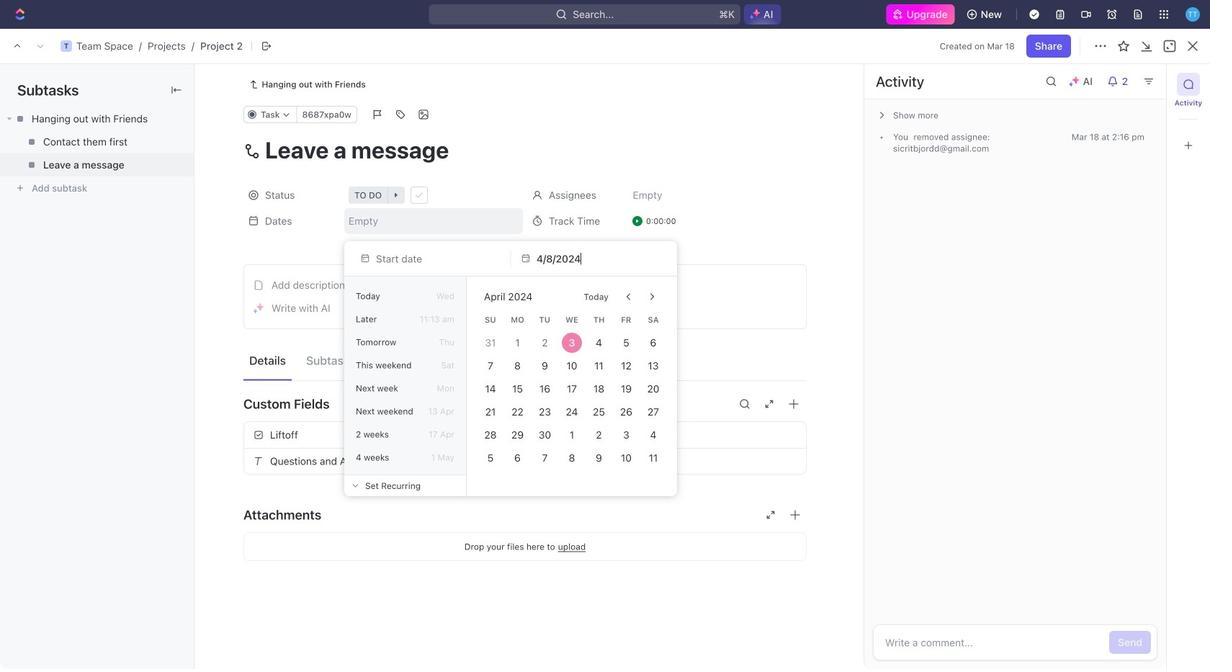 Task type: describe. For each thing, give the bounding box(es) containing it.
sidebar navigation
[[0, 29, 184, 669]]

Edit task name text field
[[243, 136, 807, 164]]

Search or run a command… text field
[[292, 170, 401, 187]]

Search tasks... text field
[[1057, 105, 1202, 127]]

2 team space, , element from the left
[[196, 40, 207, 52]]

Start date text field
[[376, 253, 490, 265]]



Task type: locate. For each thing, give the bounding box(es) containing it.
0 horizontal spatial team space, , element
[[61, 40, 72, 52]]

task sidebar navigation tab list
[[1173, 73, 1204, 157]]

drumstick bite image
[[1086, 651, 1095, 659]]

team space, , element
[[61, 40, 72, 52], [196, 40, 207, 52]]

Due date text field
[[537, 253, 650, 265]]

task sidebar content section
[[864, 64, 1166, 669]]

None checkbox
[[412, 430, 424, 441]]

1 team space, , element from the left
[[61, 40, 72, 52]]

1 horizontal spatial team space, , element
[[196, 40, 207, 52]]



Task type: vqa. For each thing, say whether or not it's contained in the screenshot.
3rd Browser from the top of the page
no



